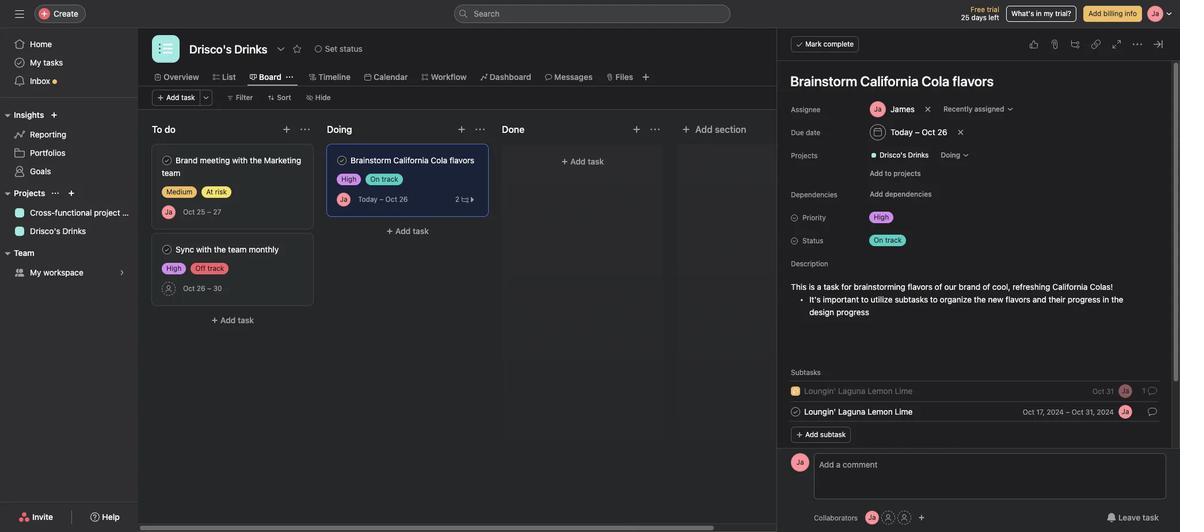 Task type: vqa. For each thing, say whether or not it's contained in the screenshot.
At risk popup button
no



Task type: describe. For each thing, give the bounding box(es) containing it.
doing button
[[936, 147, 975, 163]]

insights
[[14, 110, 44, 120]]

today for today –
[[358, 195, 378, 204]]

assignee
[[791, 105, 821, 114]]

add task image
[[457, 125, 466, 134]]

in inside what's in my trial? button
[[1036, 9, 1042, 18]]

calendar link
[[364, 71, 408, 83]]

projects button
[[0, 187, 45, 200]]

add tab image
[[641, 73, 650, 82]]

ja right collaborators
[[868, 513, 876, 522]]

2 horizontal spatial flavors
[[1006, 295, 1030, 305]]

track inside popup button
[[885, 236, 902, 245]]

ja button down add subtask button
[[791, 454, 809, 472]]

brainstorm california cola flavors dialog
[[777, 28, 1180, 532]]

recently assigned button
[[938, 101, 1019, 117]]

main content inside brainstorm california cola flavors dialog
[[777, 61, 1171, 527]]

add billing info
[[1089, 9, 1137, 18]]

filter button
[[221, 90, 258, 106]]

sync
[[176, 245, 194, 254]]

to inside button
[[885, 169, 892, 178]]

files link
[[606, 71, 633, 83]]

for
[[841, 282, 852, 292]]

today – oct 26 for today
[[891, 127, 947, 137]]

subtasks
[[895, 295, 928, 305]]

sort button
[[263, 90, 296, 106]]

overview link
[[154, 71, 199, 83]]

2 2024 from the left
[[1097, 408, 1114, 416]]

timeline
[[318, 72, 351, 82]]

cola
[[431, 155, 447, 165]]

reporting link
[[7, 125, 131, 144]]

insights button
[[0, 108, 44, 122]]

2 horizontal spatial to
[[930, 295, 938, 305]]

ja left '0 comments. click to go to subtask details and comments' icon
[[1122, 408, 1129, 416]]

my workspace link
[[7, 264, 131, 282]]

sync with the team monthly
[[176, 245, 279, 254]]

mark complete
[[805, 40, 854, 48]]

– down brainstorm
[[379, 195, 383, 204]]

portfolios link
[[7, 144, 131, 162]]

brainstorming
[[854, 282, 905, 292]]

add to projects
[[870, 169, 921, 178]]

1 2024 from the left
[[1047, 408, 1064, 416]]

refreshing
[[1013, 282, 1050, 292]]

my for my workspace
[[30, 268, 41, 277]]

due
[[791, 128, 804, 137]]

Task Name text field
[[783, 68, 1158, 94]]

new
[[988, 295, 1003, 305]]

list link
[[213, 71, 236, 83]]

subtask
[[820, 431, 846, 439]]

workspace
[[43, 268, 83, 277]]

description
[[791, 260, 828, 268]]

dependencies
[[885, 190, 932, 199]]

status
[[802, 237, 823, 245]]

their
[[1049, 295, 1066, 305]]

board
[[259, 72, 281, 82]]

0 horizontal spatial california
[[393, 155, 429, 165]]

the left new
[[974, 295, 986, 305]]

date
[[806, 128, 820, 137]]

remove assignee image
[[924, 106, 931, 113]]

filter
[[236, 93, 253, 102]]

calendar
[[374, 72, 408, 82]]

31,
[[1085, 408, 1095, 416]]

assigned
[[974, 105, 1004, 113]]

set status
[[325, 44, 362, 54]]

home link
[[7, 35, 131, 54]]

my workspace
[[30, 268, 83, 277]]

with inside brand meeting with the marketing team
[[232, 155, 248, 165]]

my for my tasks
[[30, 58, 41, 67]]

medium
[[166, 188, 192, 196]]

at
[[206, 188, 213, 196]]

this
[[791, 282, 807, 292]]

team
[[14, 248, 34, 258]]

done
[[502, 124, 524, 135]]

invite
[[32, 512, 53, 522]]

a
[[817, 282, 821, 292]]

– down the james dropdown button
[[915, 127, 920, 137]]

recently
[[943, 105, 973, 113]]

1 vertical spatial flavors
[[908, 282, 932, 292]]

brand meeting with the marketing team
[[162, 155, 301, 178]]

Task Name text field
[[804, 406, 913, 418]]

help button
[[83, 507, 127, 528]]

add dependencies button
[[865, 187, 937, 203]]

30
[[213, 284, 222, 293]]

0 horizontal spatial doing
[[327, 124, 352, 135]]

tab actions image
[[286, 74, 293, 81]]

important
[[823, 295, 859, 305]]

ja down completed option
[[340, 195, 347, 203]]

– left the 27
[[207, 208, 211, 216]]

reporting
[[30, 130, 66, 139]]

james
[[891, 104, 915, 114]]

oct left 31
[[1093, 387, 1104, 396]]

projects inside main content
[[791, 151, 818, 160]]

add subtask image
[[1071, 40, 1080, 49]]

free
[[971, 5, 985, 14]]

cross-
[[30, 208, 55, 218]]

drisco's inside main content
[[880, 151, 906, 159]]

leave task button
[[1099, 508, 1166, 528]]

team inside brand meeting with the marketing team
[[162, 168, 180, 178]]

add subtask button
[[791, 427, 851, 443]]

oct left 17,
[[1023, 408, 1034, 416]]

task inside this is a task for brainstorming flavors of our brand of cool, refreshing california colas! it's important to utilize subtasks to organize the new flavors and their progress in the design progress
[[824, 282, 839, 292]]

trial
[[987, 5, 999, 14]]

on track button
[[865, 233, 934, 249]]

ja button down medium
[[162, 205, 176, 219]]

drinks inside the projects "element"
[[62, 226, 86, 236]]

0 horizontal spatial 26
[[197, 284, 205, 293]]

today – oct 26 for today –
[[358, 195, 408, 204]]

oct 31
[[1093, 387, 1114, 396]]

oct down remove assignee image on the top of the page
[[922, 127, 935, 137]]

left
[[989, 13, 999, 22]]

26 for oct 26
[[399, 195, 408, 204]]

on inside on track popup button
[[874, 236, 883, 245]]

completed checkbox for sync with the team monthly
[[160, 243, 174, 257]]

cross-functional project plan
[[30, 208, 138, 218]]

copy task link image
[[1091, 40, 1101, 49]]

oct left "30"
[[183, 284, 195, 293]]

Approval Name text field
[[804, 385, 913, 398]]

doing inside popup button
[[941, 151, 960, 159]]

add inside "button"
[[870, 190, 883, 199]]

recently assigned
[[943, 105, 1004, 113]]

high button
[[865, 210, 934, 226]]

ja down medium
[[165, 208, 172, 216]]

leave
[[1118, 513, 1140, 523]]

more section actions image for doing
[[475, 125, 485, 134]]

completed image for completed checkbox inside brainstorm california cola flavors dialog
[[789, 405, 802, 419]]

show options image
[[276, 44, 285, 54]]

ja down add subtask button
[[796, 458, 804, 467]]

track for sync with the team monthly
[[208, 264, 224, 273]]

0 horizontal spatial on
[[370, 175, 380, 184]]

– left "30"
[[207, 284, 211, 293]]

close details image
[[1154, 40, 1163, 49]]

show options, current sort, top image
[[52, 190, 59, 197]]

1 of from the left
[[935, 282, 942, 292]]

1
[[1142, 387, 1146, 395]]

subtasks
[[791, 368, 821, 377]]

list image
[[159, 42, 173, 56]]

mark complete button
[[791, 36, 859, 52]]

mark
[[805, 40, 822, 48]]

help
[[102, 512, 120, 522]]

sort
[[277, 93, 291, 102]]

oct 17, 2024 – oct 31, 2024
[[1023, 408, 1114, 416]]

workflow
[[431, 72, 467, 82]]

add to projects button
[[865, 166, 926, 182]]



Task type: locate. For each thing, give the bounding box(es) containing it.
0 vertical spatial drisco's drinks link
[[866, 150, 933, 161]]

1 horizontal spatial with
[[232, 155, 248, 165]]

1 horizontal spatial more section actions image
[[475, 125, 485, 134]]

more section actions image for to do
[[300, 125, 310, 134]]

on track down brainstorm
[[370, 175, 398, 184]]

0 horizontal spatial on track
[[370, 175, 398, 184]]

search button
[[454, 5, 730, 23]]

board link
[[250, 71, 281, 83]]

1 horizontal spatial projects
[[791, 151, 818, 160]]

1 vertical spatial today
[[358, 195, 378, 204]]

add task button
[[152, 90, 200, 106], [509, 151, 656, 172], [327, 221, 488, 242], [152, 310, 313, 331]]

0 vertical spatial on track
[[370, 175, 398, 184]]

1 horizontal spatial today
[[891, 127, 913, 137]]

1 vertical spatial in
[[1103, 295, 1109, 305]]

free trial 25 days left
[[961, 5, 999, 22]]

the down colas!
[[1111, 295, 1123, 305]]

1 vertical spatial drisco's drinks link
[[7, 222, 131, 241]]

0 horizontal spatial projects
[[14, 188, 45, 198]]

2 horizontal spatial 26
[[937, 127, 947, 137]]

ja button left '0 comments. click to go to subtask details and comments' icon
[[1118, 405, 1132, 419]]

1 vertical spatial 25
[[197, 208, 205, 216]]

2 vertical spatial flavors
[[1006, 295, 1030, 305]]

doing up completed option
[[327, 124, 352, 135]]

completed image left sync
[[160, 243, 174, 257]]

ja button right 31
[[1118, 385, 1132, 398]]

0 vertical spatial in
[[1036, 9, 1042, 18]]

1 horizontal spatial drisco's
[[880, 151, 906, 159]]

goals link
[[7, 162, 131, 181]]

changes requested image
[[791, 387, 800, 396]]

25 left days
[[961, 13, 970, 22]]

more actions image
[[202, 94, 209, 101]]

0 likes. click to like this task image
[[1029, 40, 1038, 49]]

global element
[[0, 28, 138, 97]]

main content containing james
[[777, 61, 1171, 527]]

flavors up "subtasks"
[[908, 282, 932, 292]]

drinks down cross-functional project plan link
[[62, 226, 86, 236]]

clear due date image
[[957, 129, 964, 136]]

more section actions image right add task image
[[475, 125, 485, 134]]

0 vertical spatial drisco's
[[880, 151, 906, 159]]

add or remove collaborators image
[[918, 515, 925, 522]]

high for sync with the team monthly
[[166, 264, 181, 273]]

1 horizontal spatial doing
[[941, 151, 960, 159]]

hide
[[315, 93, 331, 102]]

completed checkbox down changes requested icon
[[789, 405, 802, 419]]

1 horizontal spatial california
[[1052, 282, 1088, 292]]

0 horizontal spatial with
[[196, 245, 212, 254]]

section
[[715, 124, 746, 135]]

0 vertical spatial with
[[232, 155, 248, 165]]

drinks inside main content
[[908, 151, 929, 159]]

0 vertical spatial drinks
[[908, 151, 929, 159]]

1 vertical spatial on
[[874, 236, 883, 245]]

0 horizontal spatial progress
[[836, 307, 869, 317]]

1 horizontal spatial completed image
[[789, 405, 802, 419]]

1 horizontal spatial in
[[1103, 295, 1109, 305]]

2 horizontal spatial track
[[885, 236, 902, 245]]

today down james
[[891, 127, 913, 137]]

completed image
[[160, 154, 174, 168], [160, 243, 174, 257]]

my left "tasks"
[[30, 58, 41, 67]]

description document
[[778, 281, 1158, 319]]

0 vertical spatial 26
[[937, 127, 947, 137]]

2024 right the 31,
[[1097, 408, 1114, 416]]

drisco's down cross-
[[30, 226, 60, 236]]

of left our
[[935, 282, 942, 292]]

ja button down completed option
[[337, 193, 351, 206]]

drisco's inside the projects "element"
[[30, 226, 60, 236]]

hide sidebar image
[[15, 9, 24, 18]]

in inside this is a task for brainstorming flavors of our brand of cool, refreshing california colas! it's important to utilize subtasks to organize the new flavors and their progress in the design progress
[[1103, 295, 1109, 305]]

list
[[222, 72, 236, 82]]

oct
[[922, 127, 935, 137], [385, 195, 397, 204], [183, 208, 195, 216], [183, 284, 195, 293], [1093, 387, 1104, 396], [1023, 408, 1034, 416], [1072, 408, 1084, 416]]

of left cool,
[[983, 282, 990, 292]]

projects up cross-
[[14, 188, 45, 198]]

drisco's
[[880, 151, 906, 159], [30, 226, 60, 236]]

projects down due date
[[791, 151, 818, 160]]

add task image for to do
[[282, 125, 291, 134]]

0 horizontal spatial drisco's
[[30, 226, 60, 236]]

1 link
[[1139, 383, 1167, 399]]

meeting
[[200, 155, 230, 165]]

0 vertical spatial on
[[370, 175, 380, 184]]

completed image for sync with the team monthly
[[160, 243, 174, 257]]

oct down brainstorm
[[385, 195, 397, 204]]

1 horizontal spatial drisco's drinks
[[880, 151, 929, 159]]

add task image for done
[[632, 125, 641, 134]]

on track inside popup button
[[874, 236, 902, 245]]

0 horizontal spatial 25
[[197, 208, 205, 216]]

ja button right collaborators
[[865, 511, 879, 525]]

0 vertical spatial progress
[[1068, 295, 1100, 305]]

0 vertical spatial 25
[[961, 13, 970, 22]]

completed checkbox left brand
[[160, 154, 174, 168]]

search
[[474, 9, 500, 18]]

1 vertical spatial track
[[885, 236, 902, 245]]

0 horizontal spatial drisco's drinks
[[30, 226, 86, 236]]

1 horizontal spatial progress
[[1068, 295, 1100, 305]]

0 horizontal spatial team
[[162, 168, 180, 178]]

26 for – oct 26
[[937, 127, 947, 137]]

0 horizontal spatial 2024
[[1047, 408, 1064, 416]]

None text field
[[187, 39, 270, 59]]

overview
[[163, 72, 199, 82]]

completed image down changes requested icon
[[789, 405, 802, 419]]

more section actions image down hide popup button
[[300, 125, 310, 134]]

1 vertical spatial team
[[228, 245, 247, 254]]

1 more section actions image from the left
[[300, 125, 310, 134]]

0 horizontal spatial high
[[166, 264, 181, 273]]

0 comments. click to go to subtask details and comments image
[[1148, 408, 1157, 417]]

new image
[[51, 112, 58, 119]]

0 horizontal spatial flavors
[[450, 155, 474, 165]]

0 vertical spatial drisco's drinks
[[880, 151, 929, 159]]

oct 26 – 30
[[183, 284, 222, 293]]

organize
[[940, 295, 972, 305]]

the inside brand meeting with the marketing team
[[250, 155, 262, 165]]

dashboard
[[490, 72, 531, 82]]

0 horizontal spatial more section actions image
[[300, 125, 310, 134]]

1 vertical spatial completed checkbox
[[160, 243, 174, 257]]

1 completed image from the top
[[160, 154, 174, 168]]

hide button
[[301, 90, 336, 106]]

drisco's drinks link down functional
[[7, 222, 131, 241]]

add task image
[[282, 125, 291, 134], [632, 125, 641, 134]]

to left organize
[[930, 295, 938, 305]]

home
[[30, 39, 52, 49]]

track right off
[[208, 264, 224, 273]]

search list box
[[454, 5, 730, 23]]

my
[[1044, 9, 1053, 18]]

0 vertical spatial flavors
[[450, 155, 474, 165]]

california left cola
[[393, 155, 429, 165]]

in down colas!
[[1103, 295, 1109, 305]]

0 vertical spatial high
[[341, 175, 356, 184]]

2 more section actions image from the left
[[475, 125, 485, 134]]

1 add task image from the left
[[282, 125, 291, 134]]

1 vertical spatial drisco's
[[30, 226, 60, 236]]

1 horizontal spatial 26
[[399, 195, 408, 204]]

track for brainstorm california cola flavors
[[382, 175, 398, 184]]

california up 'their'
[[1052, 282, 1088, 292]]

26 inside brainstorm california cola flavors dialog
[[937, 127, 947, 137]]

26 left "30"
[[197, 284, 205, 293]]

high down completed option
[[341, 175, 356, 184]]

progress down important
[[836, 307, 869, 317]]

my down team on the left top
[[30, 268, 41, 277]]

1 my from the top
[[30, 58, 41, 67]]

to left utilize
[[861, 295, 869, 305]]

the left marketing
[[250, 155, 262, 165]]

the up off track
[[214, 245, 226, 254]]

projects
[[894, 169, 921, 178]]

see details, my workspace image
[[119, 269, 125, 276]]

add billing info button
[[1083, 6, 1142, 22]]

brainstorm
[[351, 155, 391, 165]]

drinks up projects
[[908, 151, 929, 159]]

new project or portfolio image
[[68, 190, 75, 197]]

1 horizontal spatial high
[[341, 175, 356, 184]]

1 horizontal spatial today – oct 26
[[891, 127, 947, 137]]

days
[[971, 13, 987, 22]]

today – oct 26 down brainstorm
[[358, 195, 408, 204]]

25 inside free trial 25 days left
[[961, 13, 970, 22]]

of
[[935, 282, 942, 292], [983, 282, 990, 292]]

high down sync
[[166, 264, 181, 273]]

completed image left brand
[[160, 154, 174, 168]]

– left the 31,
[[1066, 408, 1070, 416]]

on track down high dropdown button
[[874, 236, 902, 245]]

insights element
[[0, 105, 138, 183]]

1 horizontal spatial 2024
[[1097, 408, 1114, 416]]

2 my from the top
[[30, 268, 41, 277]]

1 vertical spatial today – oct 26
[[358, 195, 408, 204]]

1 vertical spatial doing
[[941, 151, 960, 159]]

flavors down refreshing
[[1006, 295, 1030, 305]]

0 vertical spatial my
[[30, 58, 41, 67]]

priority
[[802, 214, 826, 222]]

1 horizontal spatial of
[[983, 282, 990, 292]]

completed image for brand meeting with the marketing team
[[160, 154, 174, 168]]

1 horizontal spatial team
[[228, 245, 247, 254]]

projects element
[[0, 183, 138, 243]]

drisco's drinks link up add to projects at the top
[[866, 150, 933, 161]]

1 vertical spatial projects
[[14, 188, 45, 198]]

1 horizontal spatial add task image
[[632, 125, 641, 134]]

26 left clear due date icon
[[937, 127, 947, 137]]

due date
[[791, 128, 820, 137]]

0 horizontal spatial track
[[208, 264, 224, 273]]

25 left the 27
[[197, 208, 205, 216]]

0 horizontal spatial drinks
[[62, 226, 86, 236]]

1 horizontal spatial drinks
[[908, 151, 929, 159]]

flavors right cola
[[450, 155, 474, 165]]

add to starred image
[[292, 44, 301, 54]]

0 vertical spatial completed image
[[335, 154, 349, 168]]

1 horizontal spatial on
[[874, 236, 883, 245]]

drinks
[[908, 151, 929, 159], [62, 226, 86, 236]]

oct left the 31,
[[1072, 408, 1084, 416]]

today – oct 26 down remove assignee image on the top of the page
[[891, 127, 947, 137]]

completed checkbox left sync
[[160, 243, 174, 257]]

my inside teams element
[[30, 268, 41, 277]]

at risk
[[206, 188, 227, 196]]

2 vertical spatial track
[[208, 264, 224, 273]]

17,
[[1036, 408, 1045, 416]]

dashboard link
[[480, 71, 531, 83]]

doing down clear due date icon
[[941, 151, 960, 159]]

1 vertical spatial 26
[[399, 195, 408, 204]]

drisco's up add to projects at the top
[[880, 151, 906, 159]]

2 add task image from the left
[[632, 125, 641, 134]]

completed checkbox inside brainstorm california cola flavors dialog
[[789, 405, 802, 419]]

2024 right 17,
[[1047, 408, 1064, 416]]

0 vertical spatial team
[[162, 168, 180, 178]]

create button
[[35, 5, 86, 23]]

1 vertical spatial drisco's drinks
[[30, 226, 86, 236]]

add task image up marketing
[[282, 125, 291, 134]]

0 horizontal spatial today
[[358, 195, 378, 204]]

progress
[[1068, 295, 1100, 305], [836, 307, 869, 317]]

goals
[[30, 166, 51, 176]]

0 horizontal spatial of
[[935, 282, 942, 292]]

projects inside projects dropdown button
[[14, 188, 45, 198]]

completed checkbox for brand meeting with the marketing team
[[160, 154, 174, 168]]

2
[[455, 195, 459, 203]]

1 horizontal spatial to
[[885, 169, 892, 178]]

status
[[340, 44, 362, 54]]

main content
[[777, 61, 1171, 527]]

in left my
[[1036, 9, 1042, 18]]

info
[[1125, 9, 1137, 18]]

2 button
[[452, 194, 478, 205]]

25
[[961, 13, 970, 22], [197, 208, 205, 216]]

0 vertical spatial doing
[[327, 124, 352, 135]]

1 horizontal spatial drisco's drinks link
[[866, 150, 933, 161]]

more section actions image
[[300, 125, 310, 134], [475, 125, 485, 134]]

cool,
[[992, 282, 1010, 292]]

completed image for completed option
[[335, 154, 349, 168]]

on down high dropdown button
[[874, 236, 883, 245]]

what's in my trial?
[[1011, 9, 1071, 18]]

my tasks
[[30, 58, 63, 67]]

1 vertical spatial completed image
[[789, 405, 802, 419]]

today down brainstorm
[[358, 195, 378, 204]]

invite button
[[11, 507, 61, 528]]

ja right 31
[[1122, 387, 1129, 395]]

2 of from the left
[[983, 282, 990, 292]]

oct down medium
[[183, 208, 195, 216]]

Completed checkbox
[[160, 154, 174, 168], [160, 243, 174, 257], [789, 405, 802, 419]]

project
[[94, 208, 120, 218]]

brand
[[176, 155, 198, 165]]

2024
[[1047, 408, 1064, 416], [1097, 408, 1114, 416]]

more section actions image
[[650, 125, 660, 134]]

with right sync
[[196, 245, 212, 254]]

files
[[616, 72, 633, 82]]

to
[[885, 169, 892, 178], [861, 295, 869, 305], [930, 295, 938, 305]]

0 vertical spatial completed image
[[160, 154, 174, 168]]

add task
[[166, 93, 195, 102], [570, 157, 604, 166], [395, 226, 429, 236], [220, 315, 254, 325]]

1 vertical spatial my
[[30, 268, 41, 277]]

messages
[[554, 72, 593, 82]]

what's
[[1011, 9, 1034, 18]]

1 horizontal spatial track
[[382, 175, 398, 184]]

team down brand
[[162, 168, 180, 178]]

completed image
[[335, 154, 349, 168], [789, 405, 802, 419]]

1 vertical spatial on track
[[874, 236, 902, 245]]

the
[[250, 155, 262, 165], [214, 245, 226, 254], [974, 295, 986, 305], [1111, 295, 1123, 305]]

track down high dropdown button
[[885, 236, 902, 245]]

and
[[1033, 295, 1046, 305]]

california inside this is a task for brainstorming flavors of our brand of cool, refreshing california colas! it's important to utilize subtasks to organize the new flavors and their progress in the design progress
[[1052, 282, 1088, 292]]

0 horizontal spatial completed image
[[335, 154, 349, 168]]

with right meeting
[[232, 155, 248, 165]]

high inside dropdown button
[[874, 213, 889, 222]]

track down brainstorm
[[382, 175, 398, 184]]

high up on track popup button
[[874, 213, 889, 222]]

26 down brainstorm california cola flavors on the top of the page
[[399, 195, 408, 204]]

our
[[944, 282, 957, 292]]

2 vertical spatial 26
[[197, 284, 205, 293]]

0 vertical spatial today
[[891, 127, 913, 137]]

2 completed image from the top
[[160, 243, 174, 257]]

on down brainstorm
[[370, 175, 380, 184]]

1 horizontal spatial 25
[[961, 13, 970, 22]]

Completed checkbox
[[335, 154, 349, 168]]

add task image left more section actions icon
[[632, 125, 641, 134]]

0 horizontal spatial in
[[1036, 9, 1042, 18]]

high for brainstorm california cola flavors
[[341, 175, 356, 184]]

drisco's drinks link inside the projects "element"
[[7, 222, 131, 241]]

2 horizontal spatial high
[[874, 213, 889, 222]]

full screen image
[[1112, 40, 1121, 49]]

drisco's drinks up projects
[[880, 151, 929, 159]]

plan
[[122, 208, 138, 218]]

team button
[[0, 246, 34, 260]]

team
[[162, 168, 180, 178], [228, 245, 247, 254]]

leave task
[[1118, 513, 1159, 523]]

my inside global element
[[30, 58, 41, 67]]

oct 25 – 27
[[183, 208, 221, 216]]

today – oct 26 inside main content
[[891, 127, 947, 137]]

today inside main content
[[891, 127, 913, 137]]

2 vertical spatial high
[[166, 264, 181, 273]]

drisco's drinks down cross-functional project plan link
[[30, 226, 86, 236]]

1 vertical spatial california
[[1052, 282, 1088, 292]]

add
[[1089, 9, 1101, 18], [166, 93, 179, 102], [695, 124, 713, 135], [570, 157, 586, 166], [870, 169, 883, 178], [870, 190, 883, 199], [395, 226, 411, 236], [220, 315, 236, 325], [805, 431, 818, 439]]

completed image left brainstorm
[[335, 154, 349, 168]]

ja
[[340, 195, 347, 203], [165, 208, 172, 216], [1122, 387, 1129, 395], [1122, 408, 1129, 416], [796, 458, 804, 467], [868, 513, 876, 522]]

drisco's drinks inside brainstorm california cola flavors dialog
[[880, 151, 929, 159]]

team left monthly
[[228, 245, 247, 254]]

teams element
[[0, 243, 138, 284]]

projects
[[791, 151, 818, 160], [14, 188, 45, 198]]

0 vertical spatial completed checkbox
[[160, 154, 174, 168]]

drisco's drinks inside the projects "element"
[[30, 226, 86, 236]]

is
[[809, 282, 815, 292]]

more actions for this task image
[[1133, 40, 1142, 49]]

risk
[[215, 188, 227, 196]]

task inside button
[[1143, 513, 1159, 523]]

to left projects
[[885, 169, 892, 178]]

0 horizontal spatial to
[[861, 295, 869, 305]]

add section
[[695, 124, 746, 135]]

1 vertical spatial progress
[[836, 307, 869, 317]]

today for today
[[891, 127, 913, 137]]

attachments: add a file to this task, brainstorm california cola flavors image
[[1050, 40, 1059, 49]]

1 vertical spatial completed image
[[160, 243, 174, 257]]

collaborators
[[814, 514, 858, 522]]

high
[[341, 175, 356, 184], [874, 213, 889, 222], [166, 264, 181, 273]]

0 horizontal spatial drisco's drinks link
[[7, 222, 131, 241]]

1 vertical spatial with
[[196, 245, 212, 254]]

brand
[[959, 282, 980, 292]]

31
[[1106, 387, 1114, 396]]

progress down colas!
[[1068, 295, 1100, 305]]

2 vertical spatial completed checkbox
[[789, 405, 802, 419]]

0 vertical spatial track
[[382, 175, 398, 184]]

what's in my trial? button
[[1006, 6, 1076, 22]]



